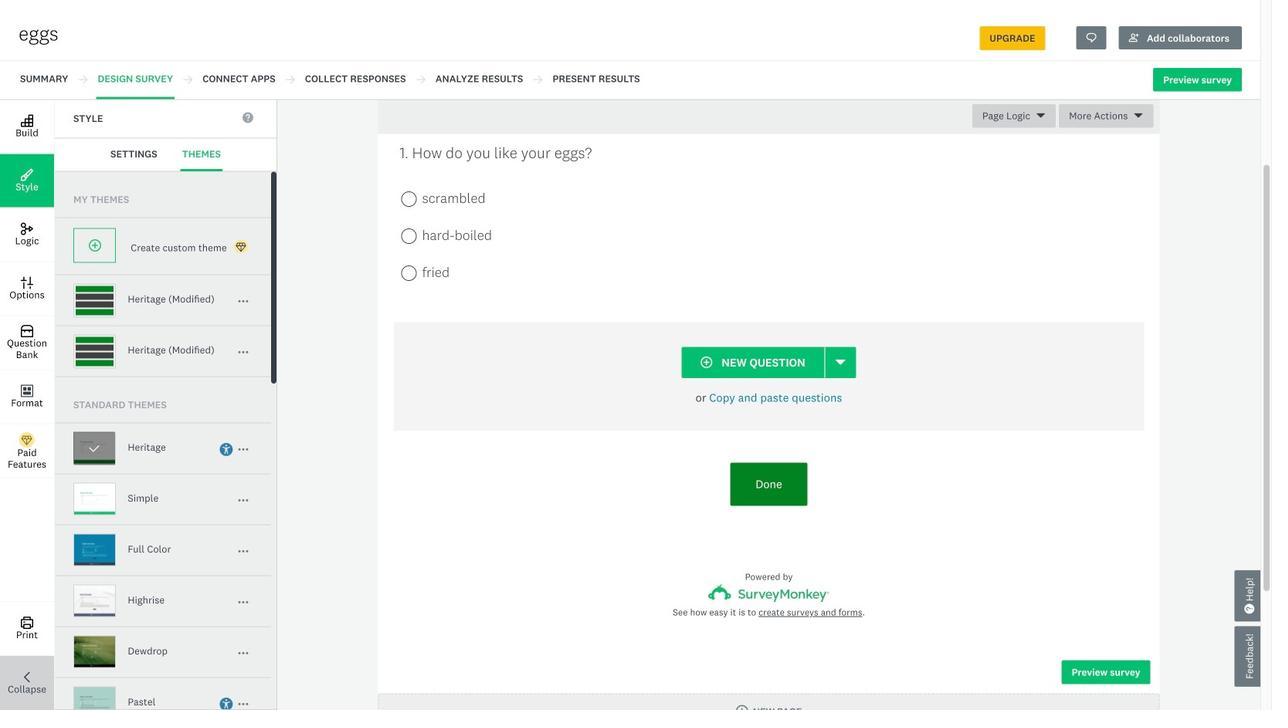 Task type: locate. For each thing, give the bounding box(es) containing it.
surveymonkey image
[[708, 585, 830, 603]]



Task type: vqa. For each thing, say whether or not it's contained in the screenshot.
Hover for help content image
no



